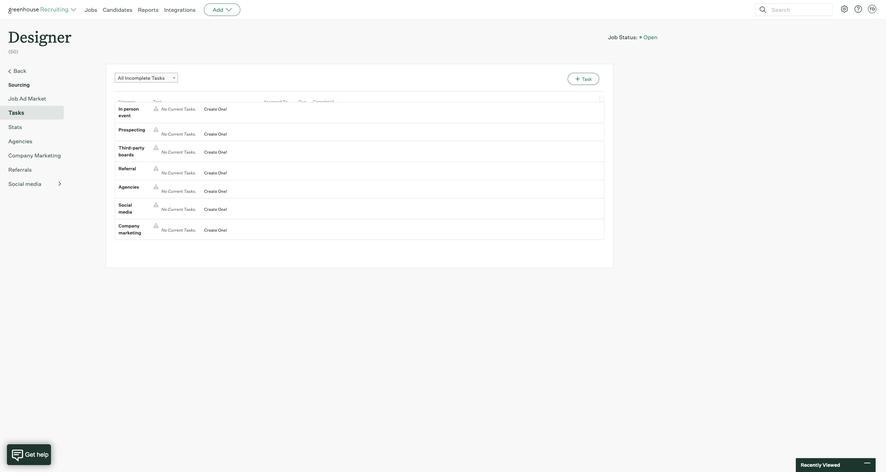Task type: describe. For each thing, give the bounding box(es) containing it.
td button
[[868, 5, 877, 13]]

no for social media
[[162, 207, 167, 212]]

0 vertical spatial agencies
[[8, 138, 32, 145]]

viewed
[[823, 462, 841, 468]]

job ad market
[[8, 95, 46, 102]]

create for company marketing
[[204, 228, 217, 233]]

status:
[[619, 34, 638, 40]]

create for social media
[[204, 207, 217, 212]]

no current tasks. for prospecting
[[159, 131, 199, 137]]

create one! for company marketing
[[204, 228, 227, 233]]

company marketing
[[119, 223, 141, 235]]

no current tasks. for third-party boards
[[159, 150, 199, 155]]

0 horizontal spatial social media
[[8, 180, 41, 187]]

create one! link for company marketing
[[199, 227, 227, 234]]

td
[[870, 7, 875, 11]]

in
[[119, 106, 123, 112]]

add
[[213, 6, 224, 13]]

referrals
[[8, 166, 32, 173]]

1 vertical spatial social
[[119, 202, 132, 208]]

create for prospecting
[[204, 131, 217, 137]]

recently
[[801, 462, 822, 468]]

Search text field
[[770, 5, 826, 15]]

tasks. for prospecting
[[184, 131, 196, 137]]

integrations link
[[164, 6, 196, 13]]

no for agencies
[[162, 189, 167, 194]]

agencies link
[[8, 137, 61, 145]]

create one! for prospecting
[[204, 131, 227, 137]]

event
[[119, 113, 131, 118]]

designer (50)
[[8, 26, 71, 55]]

ad
[[19, 95, 27, 102]]

company marketing link
[[8, 151, 61, 159]]

one! for agencies
[[218, 189, 227, 194]]

jobs link
[[85, 6, 97, 13]]

task for task
[[153, 99, 162, 104]]

1 horizontal spatial media
[[119, 209, 132, 215]]

create for third-party boards
[[204, 150, 217, 155]]

company marketing
[[8, 152, 61, 159]]

task for sourcing
[[582, 76, 592, 82]]

add button
[[204, 3, 241, 16]]

no current tasks. for in person event
[[159, 106, 199, 112]]

party
[[133, 145, 144, 151]]

referral
[[119, 166, 136, 171]]

reports
[[138, 6, 159, 13]]

create for in person event
[[204, 106, 217, 112]]

back link
[[8, 67, 61, 76]]

create one! link for referral
[[199, 170, 227, 176]]

tasks. for in person event
[[184, 106, 196, 112]]

to
[[283, 99, 288, 104]]

due
[[299, 99, 306, 104]]

marketing
[[34, 152, 61, 159]]

recently viewed
[[801, 462, 841, 468]]

one! for prospecting
[[218, 131, 227, 137]]

no for in person event
[[162, 106, 167, 112]]

no current tasks. for referral
[[159, 170, 199, 176]]

create one! for referral
[[204, 170, 227, 176]]

incomplete
[[125, 75, 150, 81]]

jobs
[[85, 6, 97, 13]]

job status:
[[608, 34, 638, 40]]

marketing
[[119, 230, 141, 235]]

candidates link
[[103, 6, 132, 13]]

create one! for social media
[[204, 207, 227, 212]]

no for prospecting
[[162, 131, 167, 137]]

create one! for in person event
[[204, 106, 227, 112]]

tasks. for agencies
[[184, 189, 196, 194]]

person
[[124, 106, 139, 112]]

create one! link for agencies
[[199, 188, 227, 195]]

candidates
[[103, 6, 132, 13]]

current for in person event
[[168, 106, 183, 112]]

media inside social media link
[[25, 180, 41, 187]]

no current tasks. for company marketing
[[159, 228, 199, 233]]



Task type: vqa. For each thing, say whether or not it's contained in the screenshot.
recruiter for Offer :
no



Task type: locate. For each thing, give the bounding box(es) containing it.
1 vertical spatial task
[[153, 99, 162, 104]]

tasks
[[152, 75, 165, 81], [8, 109, 24, 116]]

1 vertical spatial job
[[8, 95, 18, 102]]

7 tasks. from the top
[[184, 228, 196, 233]]

designer link
[[8, 19, 71, 48]]

1 vertical spatial agencies
[[119, 184, 139, 190]]

6 create from the top
[[204, 207, 217, 212]]

tasks link
[[8, 108, 61, 117]]

create one! link for prospecting
[[199, 131, 227, 137]]

0 vertical spatial company
[[8, 152, 33, 159]]

media
[[25, 180, 41, 187], [119, 209, 132, 215]]

0 horizontal spatial social
[[8, 180, 24, 187]]

6 create one! link from the top
[[199, 206, 227, 213]]

assigned to
[[264, 99, 288, 104]]

5 tasks. from the top
[[184, 189, 196, 194]]

6 no current tasks. from the top
[[159, 207, 199, 212]]

2 current from the top
[[168, 131, 183, 137]]

5 no from the top
[[162, 189, 167, 194]]

1 horizontal spatial job
[[608, 34, 618, 40]]

0 vertical spatial job
[[608, 34, 618, 40]]

0 horizontal spatial media
[[25, 180, 41, 187]]

all incomplete tasks link
[[115, 73, 178, 83]]

4 no from the top
[[162, 170, 167, 176]]

job left status: on the right top
[[608, 34, 618, 40]]

current for company marketing
[[168, 228, 183, 233]]

create one! link
[[199, 106, 227, 112], [199, 131, 227, 137], [199, 149, 227, 156], [199, 170, 227, 176], [199, 188, 227, 195], [199, 206, 227, 213], [199, 227, 227, 234]]

5 one! from the top
[[218, 189, 227, 194]]

third-party boards
[[119, 145, 144, 157]]

0 vertical spatial tasks
[[152, 75, 165, 81]]

1 tasks. from the top
[[184, 106, 196, 112]]

4 create from the top
[[204, 170, 217, 176]]

6 tasks. from the top
[[184, 207, 196, 212]]

3 no current tasks. from the top
[[159, 150, 199, 155]]

5 create one! from the top
[[204, 189, 227, 194]]

one! for referral
[[218, 170, 227, 176]]

media up company marketing
[[119, 209, 132, 215]]

4 create one! link from the top
[[199, 170, 227, 176]]

all
[[118, 75, 124, 81]]

1 horizontal spatial tasks
[[152, 75, 165, 81]]

1 current from the top
[[168, 106, 183, 112]]

tasks. for social media
[[184, 207, 196, 212]]

open
[[644, 34, 658, 40]]

3 tasks. from the top
[[184, 150, 196, 155]]

job
[[608, 34, 618, 40], [8, 95, 18, 102]]

1 no from the top
[[162, 106, 167, 112]]

current for social media
[[168, 207, 183, 212]]

0 vertical spatial social
[[8, 180, 24, 187]]

social media up company marketing
[[119, 202, 132, 215]]

1 vertical spatial company
[[119, 223, 140, 229]]

3 one! from the top
[[218, 150, 227, 155]]

job inside "link"
[[8, 95, 18, 102]]

tasks. for company marketing
[[184, 228, 196, 233]]

boards
[[119, 152, 134, 157]]

7 no current tasks. from the top
[[159, 228, 199, 233]]

referrals link
[[8, 165, 61, 174]]

5 create from the top
[[204, 189, 217, 194]]

back
[[14, 67, 26, 74]]

create one! link for social media
[[199, 206, 227, 213]]

1 horizontal spatial social
[[119, 202, 132, 208]]

1 vertical spatial tasks
[[8, 109, 24, 116]]

one! for in person event
[[218, 106, 227, 112]]

0 horizontal spatial tasks
[[8, 109, 24, 116]]

stats
[[8, 123, 22, 130]]

all incomplete tasks
[[118, 75, 165, 81]]

4 one! from the top
[[218, 170, 227, 176]]

3 create from the top
[[204, 150, 217, 155]]

2 create one! from the top
[[204, 131, 227, 137]]

7 current from the top
[[168, 228, 183, 233]]

7 create from the top
[[204, 228, 217, 233]]

7 one! from the top
[[218, 228, 227, 233]]

configure image
[[841, 5, 849, 13]]

job left ad
[[8, 95, 18, 102]]

(50)
[[8, 49, 18, 55]]

5 current from the top
[[168, 189, 183, 194]]

tasks. for third-party boards
[[184, 150, 196, 155]]

1 horizontal spatial company
[[119, 223, 140, 229]]

create one! link for in person event
[[199, 106, 227, 112]]

tasks.
[[184, 106, 196, 112], [184, 131, 196, 137], [184, 150, 196, 155], [184, 170, 196, 176], [184, 189, 196, 194], [184, 207, 196, 212], [184, 228, 196, 233]]

1 one! from the top
[[218, 106, 227, 112]]

no current tasks. for social media
[[159, 207, 199, 212]]

agencies
[[8, 138, 32, 145], [119, 184, 139, 190]]

one! for third-party boards
[[218, 150, 227, 155]]

tasks. for referral
[[184, 170, 196, 176]]

1 vertical spatial social media
[[119, 202, 132, 215]]

2 tasks. from the top
[[184, 131, 196, 137]]

create one! link for third-party boards
[[199, 149, 227, 156]]

media down the referrals link
[[25, 180, 41, 187]]

no current tasks. for agencies
[[159, 189, 199, 194]]

3 create one! from the top
[[204, 150, 227, 155]]

no for company marketing
[[162, 228, 167, 233]]

prospecting
[[119, 127, 145, 132]]

current for third-party boards
[[168, 150, 183, 155]]

tasks up stats
[[8, 109, 24, 116]]

1 horizontal spatial task
[[582, 76, 592, 82]]

third-
[[119, 145, 133, 151]]

category
[[118, 99, 136, 104]]

1 no current tasks. from the top
[[159, 106, 199, 112]]

0 vertical spatial media
[[25, 180, 41, 187]]

3 no from the top
[[162, 150, 167, 155]]

current
[[168, 106, 183, 112], [168, 131, 183, 137], [168, 150, 183, 155], [168, 170, 183, 176], [168, 189, 183, 194], [168, 207, 183, 212], [168, 228, 183, 233]]

social down referrals
[[8, 180, 24, 187]]

stats link
[[8, 123, 61, 131]]

in person event
[[119, 106, 139, 118]]

company for company marketing
[[8, 152, 33, 159]]

job for job status:
[[608, 34, 618, 40]]

0 vertical spatial social media
[[8, 180, 41, 187]]

job ad market link
[[8, 94, 61, 103]]

tasks right the incomplete
[[152, 75, 165, 81]]

2 no from the top
[[162, 131, 167, 137]]

4 current from the top
[[168, 170, 183, 176]]

4 no current tasks. from the top
[[159, 170, 199, 176]]

current for prospecting
[[168, 131, 183, 137]]

sourcing
[[8, 82, 30, 88]]

0 horizontal spatial job
[[8, 95, 18, 102]]

4 create one! from the top
[[204, 170, 227, 176]]

2 one! from the top
[[218, 131, 227, 137]]

1 create one! from the top
[[204, 106, 227, 112]]

6 create one! from the top
[[204, 207, 227, 212]]

td button
[[867, 3, 878, 15]]

1 create from the top
[[204, 106, 217, 112]]

1 create one! link from the top
[[199, 106, 227, 112]]

create for referral
[[204, 170, 217, 176]]

social media down referrals
[[8, 180, 41, 187]]

greenhouse recruiting image
[[8, 6, 71, 14]]

designer
[[8, 26, 71, 47]]

agencies down referral
[[119, 184, 139, 190]]

create one! for third-party boards
[[204, 150, 227, 155]]

5 create one! link from the top
[[199, 188, 227, 195]]

market
[[28, 95, 46, 102]]

company up referrals
[[8, 152, 33, 159]]

task
[[582, 76, 592, 82], [153, 99, 162, 104]]

social inside social media link
[[8, 180, 24, 187]]

create one!
[[204, 106, 227, 112], [204, 131, 227, 137], [204, 150, 227, 155], [204, 170, 227, 176], [204, 189, 227, 194], [204, 207, 227, 212], [204, 228, 227, 233]]

3 current from the top
[[168, 150, 183, 155]]

6 current from the top
[[168, 207, 183, 212]]

2 create from the top
[[204, 131, 217, 137]]

one! for company marketing
[[218, 228, 227, 233]]

social media link
[[8, 180, 61, 188]]

no for third-party boards
[[162, 150, 167, 155]]

1 horizontal spatial agencies
[[119, 184, 139, 190]]

3 create one! link from the top
[[199, 149, 227, 156]]

6 one! from the top
[[218, 207, 227, 212]]

0 horizontal spatial task
[[153, 99, 162, 104]]

5 no current tasks. from the top
[[159, 189, 199, 194]]

create
[[204, 106, 217, 112], [204, 131, 217, 137], [204, 150, 217, 155], [204, 170, 217, 176], [204, 189, 217, 194], [204, 207, 217, 212], [204, 228, 217, 233]]

7 create one! link from the top
[[199, 227, 227, 234]]

6 no from the top
[[162, 207, 167, 212]]

company inside company marketing
[[119, 223, 140, 229]]

company for company marketing
[[119, 223, 140, 229]]

reports link
[[138, 6, 159, 13]]

one! for social media
[[218, 207, 227, 212]]

0 horizontal spatial company
[[8, 152, 33, 159]]

social media
[[8, 180, 41, 187], [119, 202, 132, 215]]

create for agencies
[[204, 189, 217, 194]]

company up marketing
[[119, 223, 140, 229]]

0 vertical spatial task
[[582, 76, 592, 82]]

1 vertical spatial media
[[119, 209, 132, 215]]

current for referral
[[168, 170, 183, 176]]

company
[[8, 152, 33, 159], [119, 223, 140, 229]]

no for referral
[[162, 170, 167, 176]]

create one! for agencies
[[204, 189, 227, 194]]

no
[[162, 106, 167, 112], [162, 131, 167, 137], [162, 150, 167, 155], [162, 170, 167, 176], [162, 189, 167, 194], [162, 207, 167, 212], [162, 228, 167, 233]]

2 no current tasks. from the top
[[159, 131, 199, 137]]

assigned
[[264, 99, 282, 104]]

one!
[[218, 106, 227, 112], [218, 131, 227, 137], [218, 150, 227, 155], [218, 170, 227, 176], [218, 189, 227, 194], [218, 207, 227, 212], [218, 228, 227, 233]]

no current tasks.
[[159, 106, 199, 112], [159, 131, 199, 137], [159, 150, 199, 155], [159, 170, 199, 176], [159, 189, 199, 194], [159, 207, 199, 212], [159, 228, 199, 233]]

7 create one! from the top
[[204, 228, 227, 233]]

social up company marketing
[[119, 202, 132, 208]]

2 create one! link from the top
[[199, 131, 227, 137]]

job for job ad market
[[8, 95, 18, 102]]

complete?
[[313, 99, 334, 104]]

7 no from the top
[[162, 228, 167, 233]]

social
[[8, 180, 24, 187], [119, 202, 132, 208]]

0 horizontal spatial agencies
[[8, 138, 32, 145]]

integrations
[[164, 6, 196, 13]]

1 horizontal spatial social media
[[119, 202, 132, 215]]

agencies down stats
[[8, 138, 32, 145]]

current for agencies
[[168, 189, 183, 194]]

4 tasks. from the top
[[184, 170, 196, 176]]



